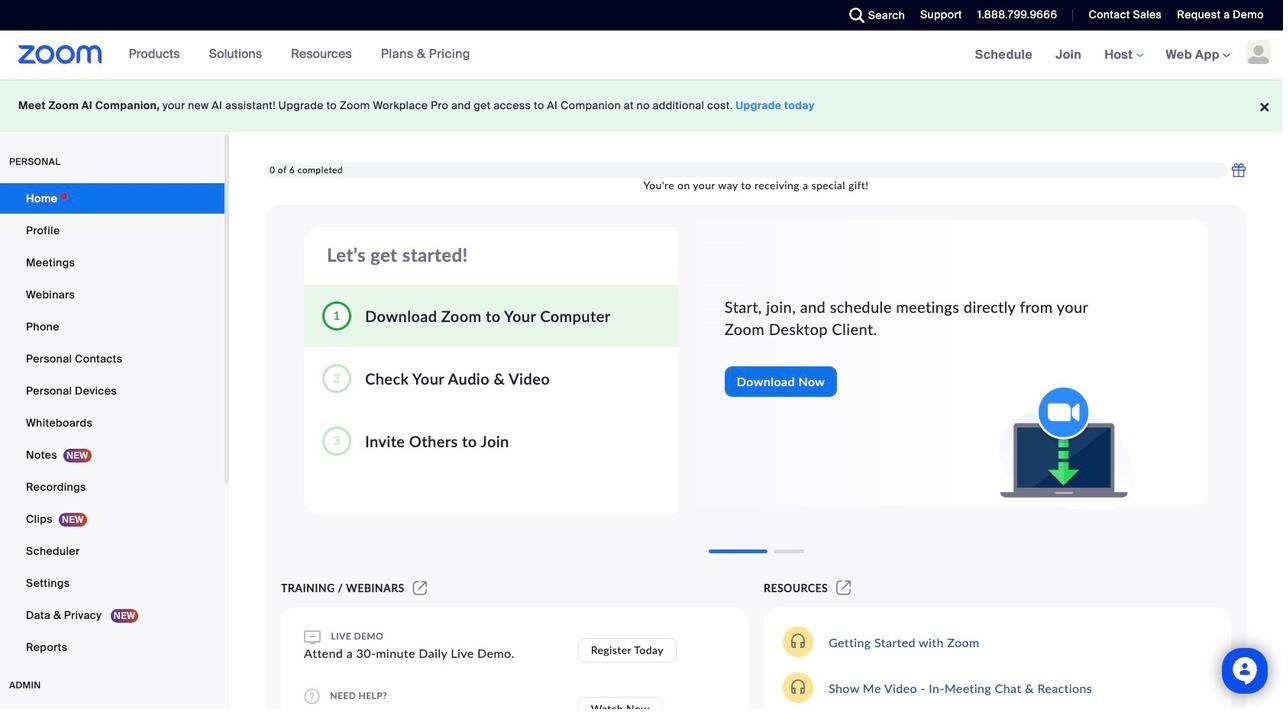 Task type: describe. For each thing, give the bounding box(es) containing it.
1 window new image from the left
[[411, 582, 429, 595]]

profile picture image
[[1246, 40, 1271, 64]]



Task type: vqa. For each thing, say whether or not it's contained in the screenshot.
banner at top
yes



Task type: locate. For each thing, give the bounding box(es) containing it.
meetings navigation
[[964, 31, 1283, 80]]

zoom logo image
[[18, 45, 102, 64]]

personal menu menu
[[0, 183, 225, 664]]

2 window new image from the left
[[834, 582, 853, 595]]

footer
[[0, 79, 1283, 132]]

window new image
[[411, 582, 429, 595], [834, 582, 853, 595]]

product information navigation
[[117, 31, 482, 79]]

0 horizontal spatial window new image
[[411, 582, 429, 595]]

banner
[[0, 31, 1283, 80]]

1 horizontal spatial window new image
[[834, 582, 853, 595]]



